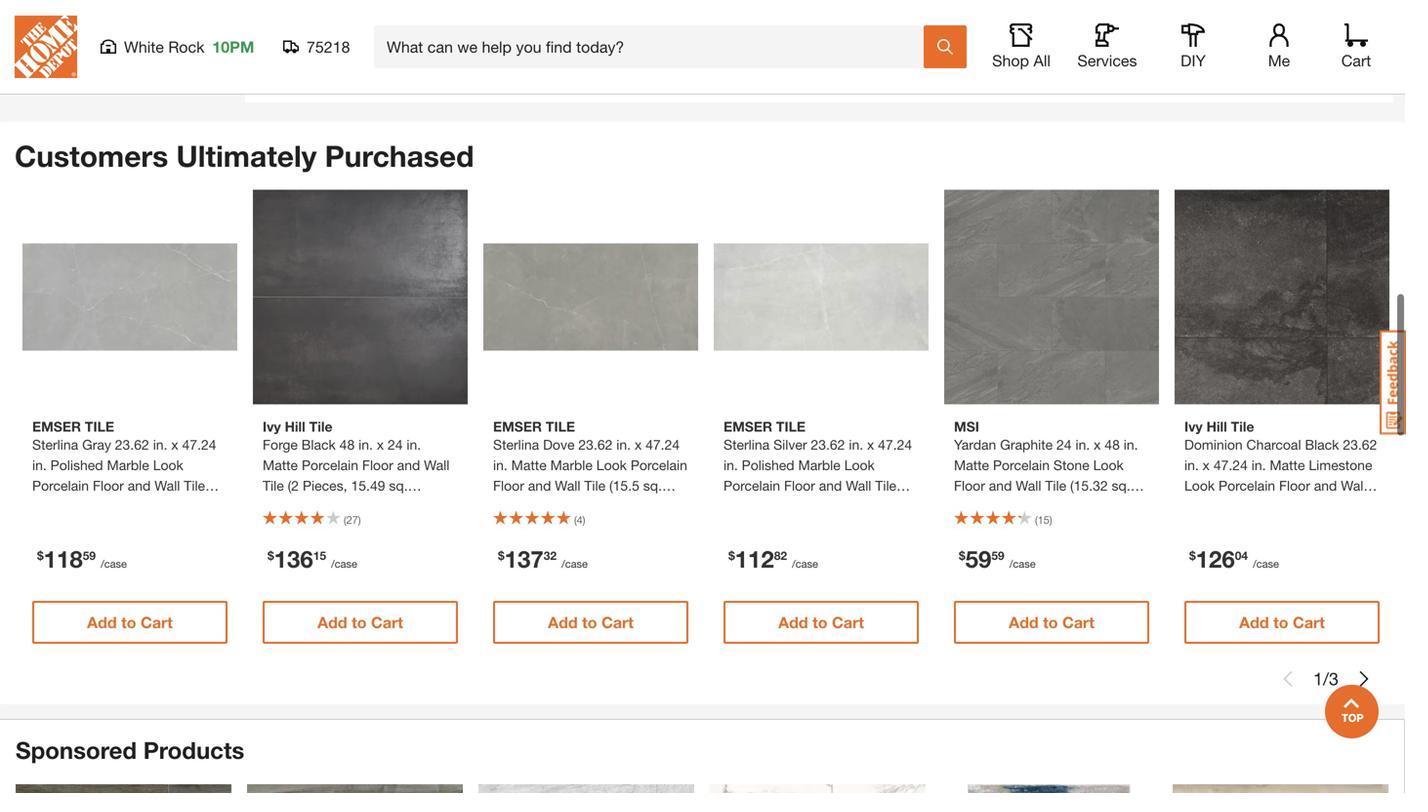 Task type: locate. For each thing, give the bounding box(es) containing it.
( down pieces,
[[344, 514, 346, 527]]

look inside emser tile sterlina dove 23.62 in. x 47.24 in. matte marble look porcelain floor and wall tile (15.5 sq. ft./case)
[[597, 458, 627, 474]]

4 $ from the left
[[729, 549, 735, 563]]

4 /case from the left
[[792, 558, 818, 571]]

to for sterlina gray 23.62 in. x 47.24 in. polished marble look porcelain floor and wall tile (15.5 sq. ft./case)
[[121, 614, 136, 632]]

tile up the dove
[[546, 419, 575, 435]]

/case down '( 15 )'
[[1010, 558, 1036, 571]]

ft./case) inside ivy hill tile dominion charcoal black 23.62 in. x 47.24 in. matte limestone look porcelain floor and wall tile (15.49 sq. ft./case)
[[1274, 499, 1325, 515]]

5 add from the left
[[1009, 614, 1039, 632]]

porcelain
[[302, 458, 358, 474], [631, 458, 687, 474], [993, 458, 1050, 474], [32, 478, 89, 494], [724, 478, 780, 494], [1219, 478, 1276, 494]]

What can we help you find today? search field
[[387, 26, 923, 67]]

/case down ( 27 ) on the left
[[331, 558, 357, 571]]

customers ultimately purchased
[[15, 139, 474, 173]]

3 /case from the left
[[562, 558, 588, 571]]

emser inside emser tile sterlina gray 23.62 in. x 47.24 in. polished marble look porcelain floor and wall tile (15.5 sq. ft./case)
[[32, 419, 81, 435]]

marble down "gray" on the bottom of page
[[107, 458, 149, 474]]

msi yardan graphite 24 in. x 48 in. matte porcelain stone look floor and wall tile (15.32 sq. ft./case)
[[954, 419, 1138, 515]]

3 ft./case) from the left
[[493, 499, 545, 515]]

( for 136
[[344, 514, 346, 527]]

x up "(15.32"
[[1094, 437, 1101, 453]]

0 horizontal spatial emser
[[32, 419, 81, 435]]

0 horizontal spatial 48
[[340, 437, 355, 453]]

ft./case) up $ 59 59 /case on the bottom right of the page
[[954, 499, 1006, 515]]

1 horizontal spatial black
[[1305, 437, 1339, 453]]

2 ivy from the left
[[1185, 419, 1203, 435]]

add to cart for dominion charcoal black 23.62 in. x 47.24 in. matte limestone look porcelain floor and wall tile (15.49 sq. ft./case)
[[1239, 614, 1325, 632]]

2 horizontal spatial marble
[[798, 458, 841, 474]]

1 matte from the left
[[263, 458, 298, 474]]

2 add from the left
[[318, 614, 347, 632]]

$ inside $ 137 32 /case
[[498, 549, 505, 563]]

sterlina for 118
[[32, 437, 78, 453]]

ivy up forge
[[263, 419, 281, 435]]

1 marble from the left
[[107, 458, 149, 474]]

1 add from the left
[[87, 614, 117, 632]]

add down $ 118 59 /case
[[87, 614, 117, 632]]

47.24 inside emser tile sterlina dove 23.62 in. x 47.24 in. matte marble look porcelain floor and wall tile (15.5 sq. ft./case)
[[646, 437, 680, 453]]

forge
[[263, 437, 298, 453]]

6 add from the left
[[1239, 614, 1269, 632]]

$
[[37, 549, 44, 563], [268, 549, 274, 563], [498, 549, 505, 563], [729, 549, 735, 563], [959, 549, 966, 563], [1189, 549, 1196, 563]]

matte down yardan
[[954, 458, 989, 474]]

59 inside $ 59 59 /case
[[992, 549, 1005, 563]]

next slide image
[[1356, 672, 1372, 688]]

10pm
[[212, 38, 254, 56]]

customers
[[15, 139, 168, 173]]

ft./case) up 82
[[780, 499, 832, 515]]

3 tile from the left
[[776, 419, 806, 435]]

x right the dove
[[635, 437, 642, 453]]

/case
[[101, 558, 127, 571], [331, 558, 357, 571], [562, 558, 588, 571], [792, 558, 818, 571], [1010, 558, 1036, 571], [1253, 558, 1279, 571]]

4 ft./case) from the left
[[780, 499, 832, 515]]

(15.5 for 118
[[32, 499, 62, 515]]

ivy for ivy hill tile forge black 48 in. x 24 in. matte porcelain floor and wall tile (2 pieces, 15.49 sq. ft./case)
[[263, 419, 281, 435]]

1 $ from the left
[[37, 549, 44, 563]]

( up $ 137 32 /case
[[574, 514, 577, 527]]

wall inside emser tile sterlina silver 23.62 in. x 47.24 in. polished marble look porcelain floor and wall tile (15.5 sq. ft./case)
[[846, 478, 872, 494]]

ivy inside ivy hill tile forge black 48 in. x 24 in. matte porcelain floor and wall tile (2 pieces, 15.49 sq. ft./case)
[[263, 419, 281, 435]]

add to cart button up this is the first slide image
[[1185, 602, 1380, 645]]

ft./case) up $ 118 59 /case
[[89, 499, 140, 515]]

ft./case)
[[89, 499, 140, 515], [263, 499, 314, 515], [493, 499, 545, 515], [780, 499, 832, 515], [954, 499, 1006, 515], [1274, 499, 1325, 515]]

$ inside $ 112 82 /case
[[729, 549, 735, 563]]

(2
[[288, 478, 299, 494]]

sq.
[[389, 478, 408, 494], [643, 478, 662, 494], [1112, 478, 1131, 494], [66, 499, 85, 515], [758, 499, 776, 515], [1251, 499, 1270, 515]]

stone
[[1054, 458, 1090, 474]]

47.24 inside emser tile sterlina gray 23.62 in. x 47.24 in. polished marble look porcelain floor and wall tile (15.5 sq. ft./case)
[[182, 437, 216, 453]]

1 ivy from the left
[[263, 419, 281, 435]]

1 ft./case) from the left
[[89, 499, 140, 515]]

add to cart button for yardan graphite 24 in. x 48 in. matte porcelain stone look floor and wall tile (15.32 sq. ft./case)
[[954, 602, 1149, 645]]

emser
[[32, 419, 81, 435], [493, 419, 542, 435], [724, 419, 773, 435]]

tile inside msi yardan graphite 24 in. x 48 in. matte porcelain stone look floor and wall tile (15.32 sq. ft./case)
[[1045, 478, 1067, 494]]

1 tile from the left
[[85, 419, 114, 435]]

23.62 inside emser tile sterlina gray 23.62 in. x 47.24 in. polished marble look porcelain floor and wall tile (15.5 sq. ft./case)
[[115, 437, 149, 453]]

x right "gray" on the bottom of page
[[171, 437, 178, 453]]

5 $ from the left
[[959, 549, 966, 563]]

23.62 right "gray" on the bottom of page
[[115, 437, 149, 453]]

$ 136 15 /case
[[268, 545, 357, 573]]

5 to from the left
[[1043, 614, 1058, 632]]

3 marble from the left
[[798, 458, 841, 474]]

)
[[358, 514, 361, 527], [583, 514, 585, 527], [1050, 514, 1052, 527]]

polished for 118
[[50, 458, 103, 474]]

2 hill from the left
[[1207, 419, 1227, 435]]

hill for dominion
[[1207, 419, 1227, 435]]

1 horizontal spatial 48
[[1105, 437, 1120, 453]]

1 ) from the left
[[358, 514, 361, 527]]

polished down silver
[[742, 458, 795, 474]]

hill inside ivy hill tile dominion charcoal black 23.62 in. x 47.24 in. matte limestone look porcelain floor and wall tile (15.49 sq. ft./case)
[[1207, 419, 1227, 435]]

3 23.62 from the left
[[811, 437, 845, 453]]

add down $ 59 59 /case on the bottom right of the page
[[1009, 614, 1039, 632]]

1 sterlina from the left
[[32, 437, 78, 453]]

add to cart down $ 118 59 /case
[[87, 614, 173, 632]]

1 horizontal spatial tile
[[546, 419, 575, 435]]

x up 15.49
[[377, 437, 384, 453]]

polished down "gray" on the bottom of page
[[50, 458, 103, 474]]

to for yardan graphite 24 in. x 48 in. matte porcelain stone look floor and wall tile (15.32 sq. ft./case)
[[1043, 614, 1058, 632]]

1 / 3
[[1313, 669, 1339, 690]]

to
[[121, 614, 136, 632], [352, 614, 367, 632], [582, 614, 597, 632], [813, 614, 828, 632], [1043, 614, 1058, 632], [1274, 614, 1289, 632]]

sterlina inside emser tile sterlina silver 23.62 in. x 47.24 in. polished marble look porcelain floor and wall tile (15.5 sq. ft./case)
[[724, 437, 770, 453]]

/case right 82
[[792, 558, 818, 571]]

add for forge black 48 in. x 24 in. matte porcelain floor and wall tile (2 pieces, 15.49 sq. ft./case)
[[318, 614, 347, 632]]

dominion charcoal black 23.62 in. x 47.24 in. matte limestone look porcelain floor and wall tile (15.49 sq. ft./case) image
[[1175, 190, 1390, 405]]

ft./case) inside emser tile sterlina gray 23.62 in. x 47.24 in. polished marble look porcelain floor and wall tile (15.5 sq. ft./case)
[[89, 499, 140, 515]]

sterlina
[[32, 437, 78, 453], [493, 437, 539, 453], [724, 437, 770, 453]]

23.62
[[115, 437, 149, 453], [578, 437, 613, 453], [811, 437, 845, 453], [1343, 437, 1377, 453]]

23.62 right silver
[[811, 437, 845, 453]]

add down $ 112 82 /case
[[778, 614, 808, 632]]

6 add to cart button from the left
[[1185, 602, 1380, 645]]

126
[[1196, 545, 1235, 573]]

white rock 10pm
[[124, 38, 254, 56]]

ft./case) inside emser tile sterlina silver 23.62 in. x 47.24 in. polished marble look porcelain floor and wall tile (15.5 sq. ft./case)
[[780, 499, 832, 515]]

floor down silver
[[784, 478, 815, 494]]

1 vertical spatial 15
[[313, 549, 326, 563]]

porcelain inside emser tile sterlina gray 23.62 in. x 47.24 in. polished marble look porcelain floor and wall tile (15.5 sq. ft./case)
[[32, 478, 89, 494]]

add to cart for sterlina dove 23.62 in. x 47.24 in. matte marble look porcelain floor and wall tile (15.5 sq. ft./case)
[[548, 614, 634, 632]]

4 add from the left
[[778, 614, 808, 632]]

6 /case from the left
[[1253, 558, 1279, 571]]

2 /case from the left
[[331, 558, 357, 571]]

6 add to cart from the left
[[1239, 614, 1325, 632]]

1 horizontal spatial (15.5
[[609, 478, 640, 494]]

23.62 up limestone
[[1343, 437, 1377, 453]]

add down $ 136 15 /case
[[318, 614, 347, 632]]

tile
[[85, 419, 114, 435], [546, 419, 575, 435], [776, 419, 806, 435]]

59 for 59
[[992, 549, 1005, 563]]

( up $ 59 59 /case on the bottom right of the page
[[1035, 514, 1038, 527]]

6 to from the left
[[1274, 614, 1289, 632]]

black
[[302, 437, 336, 453], [1305, 437, 1339, 453]]

(15.5 inside emser tile sterlina silver 23.62 in. x 47.24 in. polished marble look porcelain floor and wall tile (15.5 sq. ft./case)
[[724, 499, 754, 515]]

add to cart button
[[32, 602, 228, 645], [263, 602, 458, 645], [493, 602, 688, 645], [724, 602, 919, 645], [954, 602, 1149, 645], [1185, 602, 1380, 645]]

27
[[346, 514, 358, 527]]

look inside emser tile sterlina gray 23.62 in. x 47.24 in. polished marble look porcelain floor and wall tile (15.5 sq. ft./case)
[[153, 458, 183, 474]]

hill
[[285, 419, 305, 435], [1207, 419, 1227, 435]]

2 emser from the left
[[493, 419, 542, 435]]

2 ) from the left
[[583, 514, 585, 527]]

0 horizontal spatial polished
[[50, 458, 103, 474]]

marble inside emser tile sterlina silver 23.62 in. x 47.24 in. polished marble look porcelain floor and wall tile (15.5 sq. ft./case)
[[798, 458, 841, 474]]

2 $ from the left
[[268, 549, 274, 563]]

tile inside emser tile sterlina silver 23.62 in. x 47.24 in. polished marble look porcelain floor and wall tile (15.5 sq. ft./case)
[[776, 419, 806, 435]]

marble down silver
[[798, 458, 841, 474]]

1 polished from the left
[[50, 458, 103, 474]]

1 add to cart from the left
[[87, 614, 173, 632]]

ivy inside ivy hill tile dominion charcoal black 23.62 in. x 47.24 in. matte limestone look porcelain floor and wall tile (15.49 sq. ft./case)
[[1185, 419, 1203, 435]]

(15.5 inside emser tile sterlina dove 23.62 in. x 47.24 in. matte marble look porcelain floor and wall tile (15.5 sq. ft./case)
[[609, 478, 640, 494]]

2 horizontal spatial (15.5
[[724, 499, 754, 515]]

tile up "gray" on the bottom of page
[[85, 419, 114, 435]]

1 24 from the left
[[388, 437, 403, 453]]

sterlina left the dove
[[493, 437, 539, 453]]

47.24
[[182, 437, 216, 453], [646, 437, 680, 453], [878, 437, 912, 453], [1214, 458, 1248, 474]]

( for 59
[[1035, 514, 1038, 527]]

2 add to cart from the left
[[318, 614, 403, 632]]

2 marble from the left
[[550, 458, 593, 474]]

hill up forge
[[285, 419, 305, 435]]

0 horizontal spatial ivy
[[263, 419, 281, 435]]

4 add to cart button from the left
[[724, 602, 919, 645]]

/case right 32 in the bottom left of the page
[[562, 558, 588, 571]]

6 ft./case) from the left
[[1274, 499, 1325, 515]]

add to cart button down 32 in the bottom left of the page
[[493, 602, 688, 645]]

add for sterlina gray 23.62 in. x 47.24 in. polished marble look porcelain floor and wall tile (15.5 sq. ft./case)
[[87, 614, 117, 632]]

2 sterlina from the left
[[493, 437, 539, 453]]

floor up 137
[[493, 478, 524, 494]]

/case for 137
[[562, 558, 588, 571]]

in.
[[153, 437, 167, 453], [359, 437, 373, 453], [407, 437, 421, 453], [617, 437, 631, 453], [849, 437, 863, 453], [1076, 437, 1090, 453], [1124, 437, 1138, 453], [32, 458, 47, 474], [493, 458, 508, 474], [724, 458, 738, 474], [1185, 458, 1199, 474], [1252, 458, 1266, 474]]

dove
[[543, 437, 575, 453]]

(15.5 for 112
[[724, 499, 754, 515]]

all
[[1034, 51, 1051, 70]]

24
[[388, 437, 403, 453], [1057, 437, 1072, 453]]

msi
[[954, 419, 979, 435]]

me button
[[1248, 23, 1311, 70]]

3 emser from the left
[[724, 419, 773, 435]]

48 up 15.49
[[340, 437, 355, 453]]

matte
[[263, 458, 298, 474], [511, 458, 547, 474], [954, 458, 989, 474], [1270, 458, 1305, 474]]

2 ft./case) from the left
[[263, 499, 314, 515]]

cart for ivy hill tile forge black 48 in. x 24 in. matte porcelain floor and wall tile (2 pieces, 15.49 sq. ft./case)
[[371, 614, 403, 632]]

$ 126 04 /case
[[1189, 545, 1279, 573]]

5 /case from the left
[[1010, 558, 1036, 571]]

ivy up dominion at the bottom right
[[1185, 419, 1203, 435]]

2 horizontal spatial emser
[[724, 419, 773, 435]]

1 horizontal spatial polished
[[742, 458, 795, 474]]

23.62 right the dove
[[578, 437, 613, 453]]

23.62 inside ivy hill tile dominion charcoal black 23.62 in. x 47.24 in. matte limestone look porcelain floor and wall tile (15.49 sq. ft./case)
[[1343, 437, 1377, 453]]

1 horizontal spatial ivy
[[1185, 419, 1203, 435]]

to for dominion charcoal black 23.62 in. x 47.24 in. matte limestone look porcelain floor and wall tile (15.49 sq. ft./case)
[[1274, 614, 1289, 632]]

tile inside emser tile sterlina dove 23.62 in. x 47.24 in. matte marble look porcelain floor and wall tile (15.5 sq. ft./case)
[[584, 478, 606, 494]]

1 hill from the left
[[285, 419, 305, 435]]

3 ( from the left
[[1035, 514, 1038, 527]]

3 to from the left
[[582, 614, 597, 632]]

$ for 112
[[729, 549, 735, 563]]

and inside ivy hill tile dominion charcoal black 23.62 in. x 47.24 in. matte limestone look porcelain floor and wall tile (15.49 sq. ft./case)
[[1314, 478, 1337, 494]]

$ inside $ 126 04 /case
[[1189, 549, 1196, 563]]

floor down charcoal
[[1279, 478, 1310, 494]]

x down dominion at the bottom right
[[1203, 458, 1210, 474]]

sterlina for 112
[[724, 437, 770, 453]]

2 polished from the left
[[742, 458, 795, 474]]

emser inside emser tile sterlina dove 23.62 in. x 47.24 in. matte marble look porcelain floor and wall tile (15.5 sq. ft./case)
[[493, 419, 542, 435]]

23.62 inside emser tile sterlina silver 23.62 in. x 47.24 in. polished marble look porcelain floor and wall tile (15.5 sq. ft./case)
[[811, 437, 845, 453]]

2 horizontal spatial tile
[[776, 419, 806, 435]]

1 horizontal spatial hill
[[1207, 419, 1227, 435]]

3 sterlina from the left
[[724, 437, 770, 453]]

add to cart button for forge black 48 in. x 24 in. matte porcelain floor and wall tile (2 pieces, 15.49 sq. ft./case)
[[263, 602, 458, 645]]

137
[[505, 545, 544, 573]]

and inside msi yardan graphite 24 in. x 48 in. matte porcelain stone look floor and wall tile (15.32 sq. ft./case)
[[989, 478, 1012, 494]]

47.24 inside emser tile sterlina silver 23.62 in. x 47.24 in. polished marble look porcelain floor and wall tile (15.5 sq. ft./case)
[[878, 437, 912, 453]]

wall inside ivy hill tile dominion charcoal black 23.62 in. x 47.24 in. matte limestone look porcelain floor and wall tile (15.49 sq. ft./case)
[[1341, 478, 1367, 494]]

sterlina left silver
[[724, 437, 770, 453]]

sponsored products
[[16, 737, 244, 765]]

1 ( from the left
[[344, 514, 346, 527]]

shop all button
[[990, 23, 1053, 70]]

15 inside $ 136 15 /case
[[313, 549, 326, 563]]

ivy hill tile forge black 48 in. x 24 in. matte porcelain floor and wall tile (2 pieces, 15.49 sq. ft./case)
[[263, 419, 450, 515]]

0 horizontal spatial marble
[[107, 458, 149, 474]]

0 horizontal spatial tile
[[85, 419, 114, 435]]

59 for 118
[[83, 549, 96, 563]]

) for 137
[[583, 514, 585, 527]]

32
[[544, 549, 557, 563]]

0 horizontal spatial 15
[[313, 549, 326, 563]]

3 $ from the left
[[498, 549, 505, 563]]

0 horizontal spatial (15.5
[[32, 499, 62, 515]]

/case right 04
[[1253, 558, 1279, 571]]

1 horizontal spatial sterlina
[[493, 437, 539, 453]]

/case for 126
[[1253, 558, 1279, 571]]

$ 59 59 /case
[[959, 545, 1036, 573]]

add down $ 137 32 /case
[[548, 614, 578, 632]]

(15.32
[[1070, 478, 1108, 494]]

floor up 15.49
[[362, 458, 393, 474]]

1 horizontal spatial )
[[583, 514, 585, 527]]

floor inside emser tile sterlina dove 23.62 in. x 47.24 in. matte marble look porcelain floor and wall tile (15.5 sq. ft./case)
[[493, 478, 524, 494]]

1 horizontal spatial marble
[[550, 458, 593, 474]]

2 add to cart button from the left
[[263, 602, 458, 645]]

matte down charcoal
[[1270, 458, 1305, 474]]

black up limestone
[[1305, 437, 1339, 453]]

black inside ivy hill tile dominion charcoal black 23.62 in. x 47.24 in. matte limestone look porcelain floor and wall tile (15.49 sq. ft./case)
[[1305, 437, 1339, 453]]

hill inside ivy hill tile forge black 48 in. x 24 in. matte porcelain floor and wall tile (2 pieces, 15.49 sq. ft./case)
[[285, 419, 305, 435]]

emser for 112
[[724, 419, 773, 435]]

48 inside msi yardan graphite 24 in. x 48 in. matte porcelain stone look floor and wall tile (15.32 sq. ft./case)
[[1105, 437, 1120, 453]]

/case for 112
[[792, 558, 818, 571]]

marble down the dove
[[550, 458, 593, 474]]

add to cart
[[87, 614, 173, 632], [318, 614, 403, 632], [548, 614, 634, 632], [778, 614, 864, 632], [1009, 614, 1095, 632], [1239, 614, 1325, 632]]

0 horizontal spatial )
[[358, 514, 361, 527]]

polished
[[50, 458, 103, 474], [742, 458, 795, 474]]

48
[[340, 437, 355, 453], [1105, 437, 1120, 453]]

75218
[[307, 38, 350, 56]]

floor inside ivy hill tile dominion charcoal black 23.62 in. x 47.24 in. matte limestone look porcelain floor and wall tile (15.49 sq. ft./case)
[[1279, 478, 1310, 494]]

1 black from the left
[[302, 437, 336, 453]]

0 horizontal spatial sterlina
[[32, 437, 78, 453]]

59 inside $ 118 59 /case
[[83, 549, 96, 563]]

marble
[[107, 458, 149, 474], [550, 458, 593, 474], [798, 458, 841, 474]]

to for sterlina silver 23.62 in. x 47.24 in. polished marble look porcelain floor and wall tile (15.5 sq. ft./case)
[[813, 614, 828, 632]]

$ inside $ 59 59 /case
[[959, 549, 966, 563]]

polished inside emser tile sterlina gray 23.62 in. x 47.24 in. polished marble look porcelain floor and wall tile (15.5 sq. ft./case)
[[50, 458, 103, 474]]

pieces,
[[303, 478, 347, 494]]

(
[[344, 514, 346, 527], [574, 514, 577, 527], [1035, 514, 1038, 527]]

1 emser from the left
[[32, 419, 81, 435]]

/case inside $ 136 15 /case
[[331, 558, 357, 571]]

and inside emser tile sterlina gray 23.62 in. x 47.24 in. polished marble look porcelain floor and wall tile (15.5 sq. ft./case)
[[128, 478, 151, 494]]

emser for 118
[[32, 419, 81, 435]]

1 /case from the left
[[101, 558, 127, 571]]

(15.5 inside emser tile sterlina gray 23.62 in. x 47.24 in. polished marble look porcelain floor and wall tile (15.5 sq. ft./case)
[[32, 499, 62, 515]]

add to cart down 82
[[778, 614, 864, 632]]

0 horizontal spatial black
[[302, 437, 336, 453]]

$ for 59
[[959, 549, 966, 563]]

2 black from the left
[[1305, 437, 1339, 453]]

/case inside $ 112 82 /case
[[792, 558, 818, 571]]

5 add to cart from the left
[[1009, 614, 1095, 632]]

4 add to cart from the left
[[778, 614, 864, 632]]

1 horizontal spatial 15
[[1038, 514, 1050, 527]]

and inside emser tile sterlina dove 23.62 in. x 47.24 in. matte marble look porcelain floor and wall tile (15.5 sq. ft./case)
[[528, 478, 551, 494]]

0 horizontal spatial (
[[344, 514, 346, 527]]

/case inside $ 59 59 /case
[[1010, 558, 1036, 571]]

add to cart button down $ 136 15 /case
[[263, 602, 458, 645]]

ft./case) up 137
[[493, 499, 545, 515]]

1 horizontal spatial (
[[574, 514, 577, 527]]

2 23.62 from the left
[[578, 437, 613, 453]]

ivy
[[263, 419, 281, 435], [1185, 419, 1203, 435]]

add to cart down 32 in the bottom left of the page
[[548, 614, 634, 632]]

2 horizontal spatial (
[[1035, 514, 1038, 527]]

2 horizontal spatial sterlina
[[724, 437, 770, 453]]

2 24 from the left
[[1057, 437, 1072, 453]]

4 to from the left
[[813, 614, 828, 632]]

matte down forge
[[263, 458, 298, 474]]

2 horizontal spatial )
[[1050, 514, 1052, 527]]

3 add to cart from the left
[[548, 614, 634, 632]]

2 48 from the left
[[1105, 437, 1120, 453]]

1 add to cart button from the left
[[32, 602, 228, 645]]

3 add from the left
[[548, 614, 578, 632]]

white
[[124, 38, 164, 56]]

add down $ 126 04 /case
[[1239, 614, 1269, 632]]

matte down the dove
[[511, 458, 547, 474]]

0 horizontal spatial 24
[[388, 437, 403, 453]]

(15.5
[[609, 478, 640, 494], [32, 499, 62, 515], [724, 499, 754, 515]]

x right silver
[[867, 437, 874, 453]]

23.62 inside emser tile sterlina dove 23.62 in. x 47.24 in. matte marble look porcelain floor and wall tile (15.5 sq. ft./case)
[[578, 437, 613, 453]]

/case for 136
[[331, 558, 357, 571]]

/case right 118 at the left bottom
[[101, 558, 127, 571]]

$ for 126
[[1189, 549, 1196, 563]]

2 ( from the left
[[574, 514, 577, 527]]

hill up dominion at the bottom right
[[1207, 419, 1227, 435]]

porcelain inside msi yardan graphite 24 in. x 48 in. matte porcelain stone look floor and wall tile (15.32 sq. ft./case)
[[993, 458, 1050, 474]]

the home depot logo image
[[15, 16, 77, 78]]

1 48 from the left
[[340, 437, 355, 453]]

add to cart down $ 136 15 /case
[[318, 614, 403, 632]]

4 23.62 from the left
[[1343, 437, 1377, 453]]

ft./case) down (2
[[263, 499, 314, 515]]

rock
[[168, 38, 204, 56]]

5 ft./case) from the left
[[954, 499, 1006, 515]]

48 up "(15.32"
[[1105, 437, 1120, 453]]

add to cart up this is the first slide image
[[1239, 614, 1325, 632]]

x
[[171, 437, 178, 453], [377, 437, 384, 453], [635, 437, 642, 453], [867, 437, 874, 453], [1094, 437, 1101, 453], [1203, 458, 1210, 474]]

cart for msi yardan graphite 24 in. x 48 in. matte porcelain stone look floor and wall tile (15.32 sq. ft./case)
[[1062, 614, 1095, 632]]

diy
[[1181, 51, 1206, 70]]

dominion
[[1185, 437, 1243, 453]]

gray
[[82, 437, 111, 453]]

( 27 )
[[344, 514, 361, 527]]

1
[[1313, 669, 1323, 690]]

1 horizontal spatial emser
[[493, 419, 542, 435]]

emser inside emser tile sterlina silver 23.62 in. x 47.24 in. polished marble look porcelain floor and wall tile (15.5 sq. ft./case)
[[724, 419, 773, 435]]

charcoal
[[1247, 437, 1301, 453]]

2 to from the left
[[352, 614, 367, 632]]

sterlina inside emser tile sterlina gray 23.62 in. x 47.24 in. polished marble look porcelain floor and wall tile (15.5 sq. ft./case)
[[32, 437, 78, 453]]

6 $ from the left
[[1189, 549, 1196, 563]]

add to cart button down $ 59 59 /case on the bottom right of the page
[[954, 602, 1149, 645]]

tile inside emser tile sterlina gray 23.62 in. x 47.24 in. polished marble look porcelain floor and wall tile (15.5 sq. ft./case)
[[85, 419, 114, 435]]

3 add to cart button from the left
[[493, 602, 688, 645]]

purchased
[[325, 139, 474, 173]]

2 tile from the left
[[546, 419, 575, 435]]

1 to from the left
[[121, 614, 136, 632]]

add to cart button down 82
[[724, 602, 919, 645]]

floor down "gray" on the bottom of page
[[93, 478, 124, 494]]

$ for 136
[[268, 549, 274, 563]]

emser tile sterlina gray 23.62 in. x 47.24 in. polished marble look porcelain floor and wall tile (15.5 sq. ft./case)
[[32, 419, 216, 515]]

cart
[[1342, 51, 1371, 70], [141, 614, 173, 632], [371, 614, 403, 632], [602, 614, 634, 632], [832, 614, 864, 632], [1062, 614, 1095, 632], [1293, 614, 1325, 632]]

floor inside ivy hill tile forge black 48 in. x 24 in. matte porcelain floor and wall tile (2 pieces, 15.49 sq. ft./case)
[[362, 458, 393, 474]]

1 23.62 from the left
[[115, 437, 149, 453]]

23.62 for dove
[[578, 437, 613, 453]]

add
[[87, 614, 117, 632], [318, 614, 347, 632], [548, 614, 578, 632], [778, 614, 808, 632], [1009, 614, 1039, 632], [1239, 614, 1269, 632]]

/case inside $ 118 59 /case
[[101, 558, 127, 571]]

add to cart down $ 59 59 /case on the bottom right of the page
[[1009, 614, 1095, 632]]

floor
[[362, 458, 393, 474], [93, 478, 124, 494], [493, 478, 524, 494], [784, 478, 815, 494], [954, 478, 985, 494], [1279, 478, 1310, 494]]

and
[[397, 458, 420, 474], [128, 478, 151, 494], [528, 478, 551, 494], [819, 478, 842, 494], [989, 478, 1012, 494], [1314, 478, 1337, 494]]

15
[[1038, 514, 1050, 527], [313, 549, 326, 563]]

diy button
[[1162, 23, 1225, 70]]

5 add to cart button from the left
[[954, 602, 1149, 645]]

floor inside emser tile sterlina silver 23.62 in. x 47.24 in. polished marble look porcelain floor and wall tile (15.5 sq. ft./case)
[[784, 478, 815, 494]]

add to cart for sterlina silver 23.62 in. x 47.24 in. polished marble look porcelain floor and wall tile (15.5 sq. ft./case)
[[778, 614, 864, 632]]

x inside ivy hill tile dominion charcoal black 23.62 in. x 47.24 in. matte limestone look porcelain floor and wall tile (15.49 sq. ft./case)
[[1203, 458, 1210, 474]]

add to cart button for dominion charcoal black 23.62 in. x 47.24 in. matte limestone look porcelain floor and wall tile (15.49 sq. ft./case)
[[1185, 602, 1380, 645]]

ft./case) inside msi yardan graphite 24 in. x 48 in. matte porcelain stone look floor and wall tile (15.32 sq. ft./case)
[[954, 499, 1006, 515]]

sterlina left "gray" on the bottom of page
[[32, 437, 78, 453]]

look
[[153, 458, 183, 474], [597, 458, 627, 474], [844, 458, 875, 474], [1093, 458, 1124, 474], [1185, 478, 1215, 494]]

polished inside emser tile sterlina silver 23.62 in. x 47.24 in. polished marble look porcelain floor and wall tile (15.5 sq. ft./case)
[[742, 458, 795, 474]]

matte inside ivy hill tile forge black 48 in. x 24 in. matte porcelain floor and wall tile (2 pieces, 15.49 sq. ft./case)
[[263, 458, 298, 474]]

add to cart button for sterlina dove 23.62 in. x 47.24 in. matte marble look porcelain floor and wall tile (15.5 sq. ft./case)
[[493, 602, 688, 645]]

add to cart button down $ 118 59 /case
[[32, 602, 228, 645]]

2 matte from the left
[[511, 458, 547, 474]]

3 ) from the left
[[1050, 514, 1052, 527]]

3
[[1329, 669, 1339, 690]]

ft./case) down limestone
[[1274, 499, 1325, 515]]

1 horizontal spatial 24
[[1057, 437, 1072, 453]]

$ inside $ 136 15 /case
[[268, 549, 274, 563]]

4 matte from the left
[[1270, 458, 1305, 474]]

$ inside $ 118 59 /case
[[37, 549, 44, 563]]

0 horizontal spatial hill
[[285, 419, 305, 435]]

$ 112 82 /case
[[729, 545, 818, 573]]

black right forge
[[302, 437, 336, 453]]

59
[[966, 545, 992, 573], [83, 549, 96, 563], [992, 549, 1005, 563]]

look inside emser tile sterlina silver 23.62 in. x 47.24 in. polished marble look porcelain floor and wall tile (15.5 sq. ft./case)
[[844, 458, 875, 474]]

3 matte from the left
[[954, 458, 989, 474]]

floor down yardan
[[954, 478, 985, 494]]

look for 24
[[1093, 458, 1124, 474]]

tile up silver
[[776, 419, 806, 435]]

tile
[[309, 419, 333, 435], [1231, 419, 1254, 435], [184, 478, 205, 494], [263, 478, 284, 494], [584, 478, 606, 494], [875, 478, 897, 494], [1045, 478, 1067, 494], [1185, 499, 1206, 515]]

/case inside $ 137 32 /case
[[562, 558, 588, 571]]

look inside msi yardan graphite 24 in. x 48 in. matte porcelain stone look floor and wall tile (15.32 sq. ft./case)
[[1093, 458, 1124, 474]]



Task type: vqa. For each thing, say whether or not it's contained in the screenshot.


Task type: describe. For each thing, give the bounding box(es) containing it.
47.24 inside ivy hill tile dominion charcoal black 23.62 in. x 47.24 in. matte limestone look porcelain floor and wall tile (15.49 sq. ft./case)
[[1214, 458, 1248, 474]]

add to cart for forge black 48 in. x 24 in. matte porcelain floor and wall tile (2 pieces, 15.49 sq. ft./case)
[[318, 614, 403, 632]]

me
[[1268, 51, 1290, 70]]

23.62 for silver
[[811, 437, 845, 453]]

products
[[143, 737, 244, 765]]

hill for forge
[[285, 419, 305, 435]]

( 4 )
[[574, 514, 585, 527]]

matte inside ivy hill tile dominion charcoal black 23.62 in. x 47.24 in. matte limestone look porcelain floor and wall tile (15.49 sq. ft./case)
[[1270, 458, 1305, 474]]

sq. inside emser tile sterlina gray 23.62 in. x 47.24 in. polished marble look porcelain floor and wall tile (15.5 sq. ft./case)
[[66, 499, 85, 515]]

tile inside emser tile sterlina dove 23.62 in. x 47.24 in. matte marble look porcelain floor and wall tile (15.5 sq. ft./case)
[[546, 419, 575, 435]]

cart link
[[1335, 23, 1378, 70]]

sterlina dove 23.62 in. x 47.24 in. matte marble look porcelain floor and wall tile (15.5 sq. ft./case) image
[[483, 190, 698, 405]]

tile inside emser tile sterlina silver 23.62 in. x 47.24 in. polished marble look porcelain floor and wall tile (15.5 sq. ft./case)
[[875, 478, 897, 494]]

marble for 112
[[798, 458, 841, 474]]

x inside emser tile sterlina silver 23.62 in. x 47.24 in. polished marble look porcelain floor and wall tile (15.5 sq. ft./case)
[[867, 437, 874, 453]]

emser tile sterlina silver 23.62 in. x 47.24 in. polished marble look porcelain floor and wall tile (15.5 sq. ft./case)
[[724, 419, 912, 515]]

24 inside msi yardan graphite 24 in. x 48 in. matte porcelain stone look floor and wall tile (15.32 sq. ft./case)
[[1057, 437, 1072, 453]]

/case for 59
[[1010, 558, 1036, 571]]

emser tile sterlina dove 23.62 in. x 47.24 in. matte marble look porcelain floor and wall tile (15.5 sq. ft./case)
[[493, 419, 687, 515]]

23.62 for gray
[[115, 437, 149, 453]]

black inside ivy hill tile forge black 48 in. x 24 in. matte porcelain floor and wall tile (2 pieces, 15.49 sq. ft./case)
[[302, 437, 336, 453]]

add for yardan graphite 24 in. x 48 in. matte porcelain stone look floor and wall tile (15.32 sq. ft./case)
[[1009, 614, 1039, 632]]

silver
[[774, 437, 807, 453]]

floor inside msi yardan graphite 24 in. x 48 in. matte porcelain stone look floor and wall tile (15.32 sq. ft./case)
[[954, 478, 985, 494]]

wall inside msi yardan graphite 24 in. x 48 in. matte porcelain stone look floor and wall tile (15.32 sq. ft./case)
[[1016, 478, 1041, 494]]

look for dove
[[597, 458, 627, 474]]

cart for emser tile sterlina dove 23.62 in. x 47.24 in. matte marble look porcelain floor and wall tile (15.5 sq. ft./case)
[[602, 614, 634, 632]]

24 inside ivy hill tile forge black 48 in. x 24 in. matte porcelain floor and wall tile (2 pieces, 15.49 sq. ft./case)
[[388, 437, 403, 453]]

tile inside emser tile sterlina gray 23.62 in. x 47.24 in. polished marble look porcelain floor and wall tile (15.5 sq. ft./case)
[[184, 478, 205, 494]]

yardan graphite 24 in. x 48 in. matte porcelain stone look floor and wall tile (15.32 sq. ft./case) image
[[944, 190, 1159, 405]]

and inside emser tile sterlina silver 23.62 in. x 47.24 in. polished marble look porcelain floor and wall tile (15.5 sq. ft./case)
[[819, 478, 842, 494]]

x inside msi yardan graphite 24 in. x 48 in. matte porcelain stone look floor and wall tile (15.32 sq. ft./case)
[[1094, 437, 1101, 453]]

floor inside emser tile sterlina gray 23.62 in. x 47.24 in. polished marble look porcelain floor and wall tile (15.5 sq. ft./case)
[[93, 478, 124, 494]]

cart for emser tile sterlina silver 23.62 in. x 47.24 in. polished marble look porcelain floor and wall tile (15.5 sq. ft./case)
[[832, 614, 864, 632]]

sq. inside emser tile sterlina silver 23.62 in. x 47.24 in. polished marble look porcelain floor and wall tile (15.5 sq. ft./case)
[[758, 499, 776, 515]]

sterlina inside emser tile sterlina dove 23.62 in. x 47.24 in. matte marble look porcelain floor and wall tile (15.5 sq. ft./case)
[[493, 437, 539, 453]]

add to cart button for sterlina gray 23.62 in. x 47.24 in. polished marble look porcelain floor and wall tile (15.5 sq. ft./case)
[[32, 602, 228, 645]]

this is the first slide image
[[1280, 672, 1296, 688]]

wall inside ivy hill tile forge black 48 in. x 24 in. matte porcelain floor and wall tile (2 pieces, 15.49 sq. ft./case)
[[424, 458, 450, 474]]

0 vertical spatial 15
[[1038, 514, 1050, 527]]

118
[[44, 545, 83, 573]]

ultimately
[[176, 139, 317, 173]]

47.24 for sterlina silver 23.62 in. x 47.24 in. polished marble look porcelain floor and wall tile (15.5 sq. ft./case)
[[878, 437, 912, 453]]

) for 136
[[358, 514, 361, 527]]

wall inside emser tile sterlina gray 23.62 in. x 47.24 in. polished marble look porcelain floor and wall tile (15.5 sq. ft./case)
[[155, 478, 180, 494]]

$ 118 59 /case
[[37, 545, 127, 573]]

sponsored
[[16, 737, 137, 765]]

04
[[1235, 549, 1248, 563]]

services button
[[1076, 23, 1139, 70]]

4
[[577, 514, 583, 527]]

add for sterlina silver 23.62 in. x 47.24 in. polished marble look porcelain floor and wall tile (15.5 sq. ft./case)
[[778, 614, 808, 632]]

matte inside msi yardan graphite 24 in. x 48 in. matte porcelain stone look floor and wall tile (15.32 sq. ft./case)
[[954, 458, 989, 474]]

x inside emser tile sterlina gray 23.62 in. x 47.24 in. polished marble look porcelain floor and wall tile (15.5 sq. ft./case)
[[171, 437, 178, 453]]

porcelain inside emser tile sterlina dove 23.62 in. x 47.24 in. matte marble look porcelain floor and wall tile (15.5 sq. ft./case)
[[631, 458, 687, 474]]

$ for 137
[[498, 549, 505, 563]]

to for forge black 48 in. x 24 in. matte porcelain floor and wall tile (2 pieces, 15.49 sq. ft./case)
[[352, 614, 367, 632]]

/case for 118
[[101, 558, 127, 571]]

sq. inside msi yardan graphite 24 in. x 48 in. matte porcelain stone look floor and wall tile (15.32 sq. ft./case)
[[1112, 478, 1131, 494]]

look inside ivy hill tile dominion charcoal black 23.62 in. x 47.24 in. matte limestone look porcelain floor and wall tile (15.49 sq. ft./case)
[[1185, 478, 1215, 494]]

cart for ivy hill tile dominion charcoal black 23.62 in. x 47.24 in. matte limestone look porcelain floor and wall tile (15.49 sq. ft./case)
[[1293, 614, 1325, 632]]

shop
[[992, 51, 1029, 70]]

136
[[274, 545, 313, 573]]

sterlina gray 23.62 in. x 47.24 in. polished marble look porcelain floor and wall tile (15.5 sq. ft./case) image
[[22, 190, 237, 405]]

add to cart for sterlina gray 23.62 in. x 47.24 in. polished marble look porcelain floor and wall tile (15.5 sq. ft./case)
[[87, 614, 173, 632]]

( for 137
[[574, 514, 577, 527]]

tile for 112
[[776, 419, 806, 435]]

wall inside emser tile sterlina dove 23.62 in. x 47.24 in. matte marble look porcelain floor and wall tile (15.5 sq. ft./case)
[[555, 478, 581, 494]]

shop all
[[992, 51, 1051, 70]]

ivy hill tile dominion charcoal black 23.62 in. x 47.24 in. matte limestone look porcelain floor and wall tile (15.49 sq. ft./case)
[[1185, 419, 1377, 515]]

ft./case) inside ivy hill tile forge black 48 in. x 24 in. matte porcelain floor and wall tile (2 pieces, 15.49 sq. ft./case)
[[263, 499, 314, 515]]

82
[[774, 549, 787, 563]]

limestone
[[1309, 458, 1373, 474]]

add to cart button for sterlina silver 23.62 in. x 47.24 in. polished marble look porcelain floor and wall tile (15.5 sq. ft./case)
[[724, 602, 919, 645]]

(15.49
[[1210, 499, 1247, 515]]

feedback link image
[[1380, 330, 1406, 436]]

/
[[1323, 669, 1329, 690]]

75218 button
[[283, 37, 351, 57]]

porcelain inside ivy hill tile forge black 48 in. x 24 in. matte porcelain floor and wall tile (2 pieces, 15.49 sq. ft./case)
[[302, 458, 358, 474]]

look for silver
[[844, 458, 875, 474]]

porcelain inside emser tile sterlina silver 23.62 in. x 47.24 in. polished marble look porcelain floor and wall tile (15.5 sq. ft./case)
[[724, 478, 780, 494]]

yardan
[[954, 437, 996, 453]]

x inside emser tile sterlina dove 23.62 in. x 47.24 in. matte marble look porcelain floor and wall tile (15.5 sq. ft./case)
[[635, 437, 642, 453]]

to for sterlina dove 23.62 in. x 47.24 in. matte marble look porcelain floor and wall tile (15.5 sq. ft./case)
[[582, 614, 597, 632]]

x inside ivy hill tile forge black 48 in. x 24 in. matte porcelain floor and wall tile (2 pieces, 15.49 sq. ft./case)
[[377, 437, 384, 453]]

$ 137 32 /case
[[498, 545, 588, 573]]

porcelain inside ivy hill tile dominion charcoal black 23.62 in. x 47.24 in. matte limestone look porcelain floor and wall tile (15.49 sq. ft./case)
[[1219, 478, 1276, 494]]

47.24 for sterlina dove 23.62 in. x 47.24 in. matte marble look porcelain floor and wall tile (15.5 sq. ft./case)
[[646, 437, 680, 453]]

look for gray
[[153, 458, 183, 474]]

marble inside emser tile sterlina dove 23.62 in. x 47.24 in. matte marble look porcelain floor and wall tile (15.5 sq. ft./case)
[[550, 458, 593, 474]]

polished for 112
[[742, 458, 795, 474]]

graphite
[[1000, 437, 1053, 453]]

) for 59
[[1050, 514, 1052, 527]]

marble for 118
[[107, 458, 149, 474]]

112
[[735, 545, 774, 573]]

$ for 118
[[37, 549, 44, 563]]

cart for emser tile sterlina gray 23.62 in. x 47.24 in. polished marble look porcelain floor and wall tile (15.5 sq. ft./case)
[[141, 614, 173, 632]]

sq. inside ivy hill tile forge black 48 in. x 24 in. matte porcelain floor and wall tile (2 pieces, 15.49 sq. ft./case)
[[389, 478, 408, 494]]

forge black 48 in. x 24 in. matte porcelain floor and wall tile (2 pieces, 15.49 sq. ft./case) image
[[253, 190, 468, 405]]

48 inside ivy hill tile forge black 48 in. x 24 in. matte porcelain floor and wall tile (2 pieces, 15.49 sq. ft./case)
[[340, 437, 355, 453]]

sterlina silver 23.62 in. x 47.24 in. polished marble look porcelain floor and wall tile (15.5 sq. ft./case) image
[[714, 190, 929, 405]]

15.49
[[351, 478, 385, 494]]

sq. inside ivy hill tile dominion charcoal black 23.62 in. x 47.24 in. matte limestone look porcelain floor and wall tile (15.49 sq. ft./case)
[[1251, 499, 1270, 515]]

and inside ivy hill tile forge black 48 in. x 24 in. matte porcelain floor and wall tile (2 pieces, 15.49 sq. ft./case)
[[397, 458, 420, 474]]

ivy for ivy hill tile dominion charcoal black 23.62 in. x 47.24 in. matte limestone look porcelain floor and wall tile (15.49 sq. ft./case)
[[1185, 419, 1203, 435]]

add for dominion charcoal black 23.62 in. x 47.24 in. matte limestone look porcelain floor and wall tile (15.49 sq. ft./case)
[[1239, 614, 1269, 632]]

47.24 for sterlina gray 23.62 in. x 47.24 in. polished marble look porcelain floor and wall tile (15.5 sq. ft./case)
[[182, 437, 216, 453]]

( 15 )
[[1035, 514, 1052, 527]]

ft./case) inside emser tile sterlina dove 23.62 in. x 47.24 in. matte marble look porcelain floor and wall tile (15.5 sq. ft./case)
[[493, 499, 545, 515]]

matte inside emser tile sterlina dove 23.62 in. x 47.24 in. matte marble look porcelain floor and wall tile (15.5 sq. ft./case)
[[511, 458, 547, 474]]

tile for 118
[[85, 419, 114, 435]]

services
[[1078, 51, 1137, 70]]

add for sterlina dove 23.62 in. x 47.24 in. matte marble look porcelain floor and wall tile (15.5 sq. ft./case)
[[548, 614, 578, 632]]

sq. inside emser tile sterlina dove 23.62 in. x 47.24 in. matte marble look porcelain floor and wall tile (15.5 sq. ft./case)
[[643, 478, 662, 494]]

add to cart for yardan graphite 24 in. x 48 in. matte porcelain stone look floor and wall tile (15.32 sq. ft./case)
[[1009, 614, 1095, 632]]



